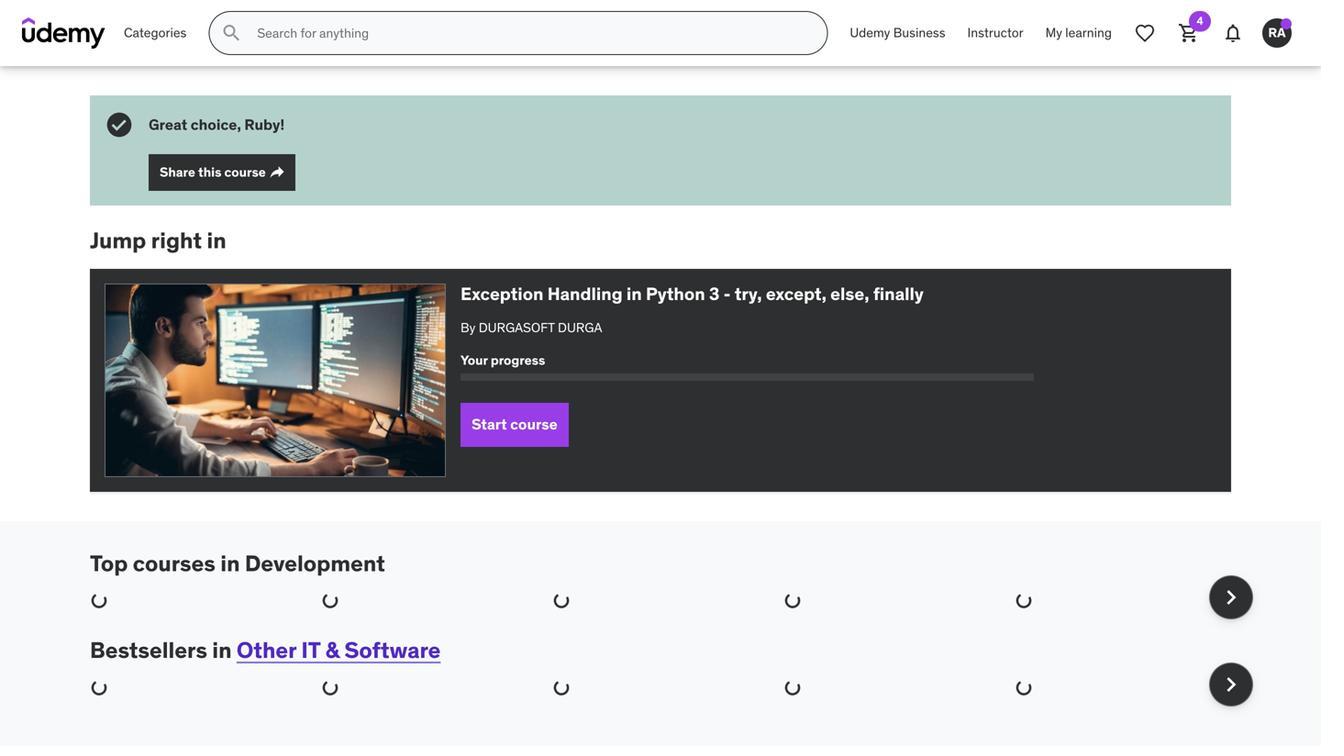Task type: vqa. For each thing, say whether or not it's contained in the screenshot.
TO to the top
no



Task type: locate. For each thing, give the bounding box(es) containing it.
you have alerts image
[[1282, 18, 1293, 29]]

jump
[[90, 227, 146, 254]]

Search for anything text field
[[254, 17, 805, 49]]

start course link
[[461, 403, 569, 447]]

my learning link
[[1035, 11, 1124, 55]]

progress
[[491, 352, 546, 369]]

in
[[207, 227, 226, 254], [627, 283, 642, 305], [221, 550, 240, 577]]

2 vertical spatial in
[[221, 550, 240, 577]]

in left python
[[627, 283, 642, 305]]

top courses in development
[[90, 550, 385, 577]]

1 vertical spatial in
[[627, 283, 642, 305]]

udemy
[[850, 25, 891, 41]]

try,
[[735, 283, 763, 305]]

in right courses
[[221, 550, 240, 577]]

course left the 'xsmall' icon
[[225, 164, 266, 180]]

carousel element
[[90, 592, 1254, 746]]

my learning
[[1046, 25, 1113, 41]]

handling
[[548, 283, 623, 305]]

by
[[461, 320, 476, 336]]

share this course button
[[149, 154, 295, 191]]

submit search image
[[221, 22, 243, 44]]

0 vertical spatial in
[[207, 227, 226, 254]]

instructor link
[[957, 11, 1035, 55]]

wishlist image
[[1135, 22, 1157, 44]]

course inside button
[[225, 164, 266, 180]]

1 vertical spatial course
[[510, 415, 558, 434]]

categories
[[124, 25, 187, 41]]

in right right
[[207, 227, 226, 254]]

0 horizontal spatial course
[[225, 164, 266, 180]]

course
[[225, 164, 266, 180], [510, 415, 558, 434]]

python
[[646, 283, 706, 305]]

ruby!
[[245, 115, 285, 134]]

instructor
[[968, 25, 1024, 41]]

right
[[151, 227, 202, 254]]

0 vertical spatial course
[[225, 164, 266, 180]]

my
[[1046, 25, 1063, 41]]

this
[[198, 164, 222, 180]]

jump right in
[[90, 227, 226, 254]]

course right 'start'
[[510, 415, 558, 434]]

exception handling in python 3 - try, except, else, finally
[[461, 283, 924, 305]]

finally
[[874, 283, 924, 305]]



Task type: describe. For each thing, give the bounding box(es) containing it.
by durgasoft durga
[[461, 320, 603, 336]]

courses
[[133, 550, 216, 577]]

udemy image
[[22, 17, 106, 49]]

4 link
[[1168, 11, 1212, 55]]

xsmall image
[[270, 165, 284, 180]]

1 horizontal spatial course
[[510, 415, 558, 434]]

durgasoft
[[479, 320, 555, 336]]

categories button
[[113, 11, 198, 55]]

notifications image
[[1223, 22, 1245, 44]]

choice,
[[191, 115, 241, 134]]

in for handling
[[627, 283, 642, 305]]

your
[[461, 352, 488, 369]]

your progress
[[461, 352, 546, 369]]

shopping cart with 4 items image
[[1179, 22, 1201, 44]]

else,
[[831, 283, 870, 305]]

ra
[[1269, 24, 1287, 41]]

udemy business
[[850, 25, 946, 41]]

share this course
[[160, 164, 266, 180]]

3
[[710, 283, 720, 305]]

start
[[472, 415, 507, 434]]

business
[[894, 25, 946, 41]]

durga
[[558, 320, 603, 336]]

-
[[724, 283, 731, 305]]

development
[[245, 550, 385, 577]]

learning
[[1066, 25, 1113, 41]]

in for right
[[207, 227, 226, 254]]

next image
[[1217, 642, 1247, 672]]

in for courses
[[221, 550, 240, 577]]

top
[[90, 550, 128, 577]]

except,
[[766, 283, 827, 305]]

ra link
[[1256, 11, 1300, 55]]

4
[[1197, 14, 1204, 28]]

exception
[[461, 283, 544, 305]]

udemy business link
[[839, 11, 957, 55]]

share
[[160, 164, 195, 180]]

great
[[149, 115, 187, 134]]

start course
[[472, 415, 558, 434]]

great choice, ruby!
[[149, 115, 285, 134]]



